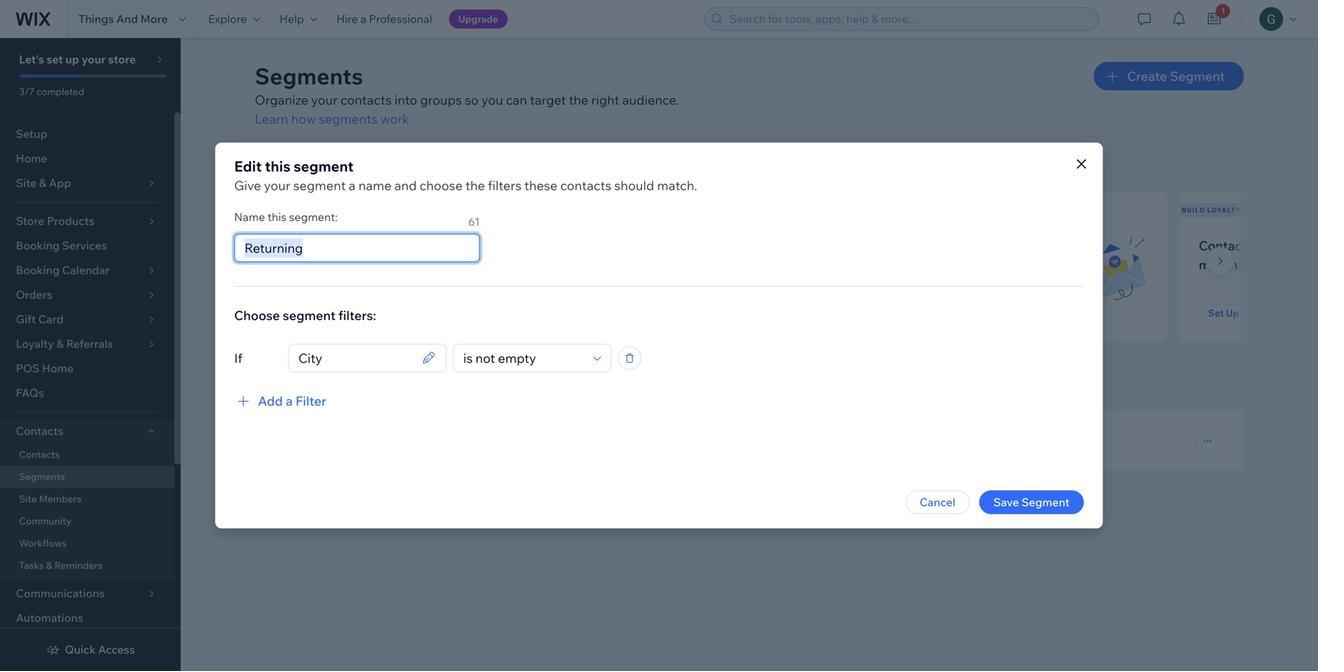 Task type: vqa. For each thing, say whether or not it's contained in the screenshot.
Send corresponding to to
no



Task type: describe. For each thing, give the bounding box(es) containing it.
contacts inside edit this segment give your segment a name and choose the filters these contacts should match.
[[560, 178, 612, 193]]

pos
[[16, 361, 40, 375]]

with
[[1256, 238, 1282, 253]]

create segment button
[[1094, 62, 1244, 90]]

contacts link
[[0, 444, 174, 466]]

site members
[[19, 493, 82, 505]]

quick access
[[65, 643, 135, 657]]

a inside 'contacts with a birth'
[[1284, 238, 1291, 253]]

&
[[46, 560, 52, 571]]

subscribed
[[274, 257, 340, 272]]

faqs
[[16, 386, 44, 400]]

new for new contacts who recently subscribed to your mailing list
[[274, 238, 301, 253]]

set
[[47, 52, 63, 66]]

segments inside segments organize your contacts into groups so you can target the right audience. learn how segments work
[[319, 111, 378, 127]]

help button
[[270, 0, 327, 38]]

workflows link
[[0, 533, 174, 555]]

hire
[[336, 12, 358, 26]]

so
[[465, 92, 479, 108]]

contacts for contacts dropdown button
[[16, 424, 63, 438]]

choose segment filters:
[[234, 308, 376, 323]]

the for edit this segment
[[465, 178, 485, 193]]

0 vertical spatial segment
[[294, 157, 354, 175]]

match.
[[657, 178, 697, 193]]

1 vertical spatial home
[[42, 361, 74, 375]]

these
[[524, 178, 557, 193]]

services
[[62, 239, 107, 252]]

this for name
[[268, 210, 287, 224]]

your
[[255, 366, 286, 383]]

faqs link
[[0, 381, 174, 406]]

filter
[[296, 393, 326, 409]]

contacts with a birth
[[1199, 238, 1318, 272]]

set for 2nd set up segment 'button'
[[1208, 307, 1224, 319]]

automations
[[16, 611, 83, 625]]

and
[[394, 178, 417, 193]]

a right hire
[[360, 12, 366, 26]]

set up segment for second set up segment 'button' from the right
[[283, 307, 358, 319]]

add a filter
[[258, 393, 326, 409]]

community
[[19, 515, 71, 527]]

if
[[234, 350, 242, 366]]

birth
[[1294, 238, 1318, 253]]

segment down 'contacts with a birth'
[[1241, 307, 1283, 319]]

build loyalty
[[1182, 206, 1241, 214]]

pos home link
[[0, 357, 174, 381]]

up for 2nd set up segment 'button'
[[1226, 307, 1239, 319]]

1 set up segment button from the left
[[274, 304, 367, 323]]

segment inside button
[[1170, 68, 1225, 84]]

1 vertical spatial segments
[[289, 366, 357, 383]]

site
[[19, 493, 37, 505]]

subscribers
[[277, 206, 331, 214]]

segment down to
[[316, 307, 358, 319]]

home link
[[0, 147, 174, 171]]

Name this segment: field
[[240, 235, 474, 262]]

things
[[78, 12, 114, 26]]

build
[[1182, 206, 1205, 214]]

quick access button
[[46, 643, 135, 657]]

access
[[98, 643, 135, 657]]

2 set up segment button from the left
[[1199, 304, 1292, 323]]

workflows
[[19, 537, 67, 549]]

a inside edit this segment give your segment a name and choose the filters these contacts should match.
[[349, 178, 356, 193]]

new for new subscribers
[[257, 206, 274, 214]]

booking
[[16, 239, 60, 252]]

let's
[[19, 52, 44, 66]]

explore
[[208, 12, 247, 26]]

target
[[530, 92, 566, 108]]

your inside edit this segment give your segment a name and choose the filters these contacts should match.
[[264, 178, 290, 193]]

edit this segment give your segment a name and choose the filters these contacts should match.
[[234, 157, 697, 193]]

audience.
[[622, 92, 679, 108]]

add
[[258, 393, 283, 409]]

segments for segments
[[19, 471, 65, 483]]

let's set up your store
[[19, 52, 136, 66]]

contacts inside 'contacts with a birth'
[[1199, 238, 1253, 253]]

3/7 completed
[[19, 86, 84, 97]]

set up segment for 2nd set up segment 'button'
[[1208, 307, 1283, 319]]

up
[[65, 52, 79, 66]]

list
[[435, 257, 453, 272]]

a inside button
[[286, 393, 293, 409]]

recently
[[386, 238, 435, 253]]

booking services
[[16, 239, 107, 252]]

automations link
[[0, 606, 174, 631]]

your inside sidebar element
[[82, 52, 106, 66]]

quick
[[65, 643, 96, 657]]

you inside segments organize your contacts into groups so you can target the right audience. learn how segments work
[[481, 92, 503, 108]]

your inside new contacts who recently subscribed to your mailing list
[[359, 257, 385, 272]]

learn
[[255, 111, 288, 127]]

work
[[380, 111, 409, 127]]

pos home
[[16, 361, 74, 375]]

name
[[234, 210, 265, 224]]

cancel
[[920, 495, 955, 509]]

save
[[993, 495, 1019, 509]]

create segment
[[1127, 68, 1225, 84]]

tasks & reminders
[[19, 560, 103, 571]]

sidebar element
[[0, 38, 181, 671]]

filters
[[488, 178, 522, 193]]

site members link
[[0, 488, 174, 510]]



Task type: locate. For each thing, give the bounding box(es) containing it.
a left name
[[349, 178, 356, 193]]

choose
[[234, 308, 280, 323]]

1 horizontal spatial set up segment
[[1208, 307, 1283, 319]]

1 vertical spatial contacts
[[16, 424, 63, 438]]

contacts inside new contacts who recently subscribed to your mailing list
[[304, 238, 355, 253]]

1 vertical spatial the
[[465, 178, 485, 193]]

the left "right"
[[569, 92, 588, 108]]

1
[[1221, 6, 1225, 16]]

choose
[[420, 178, 463, 193]]

0 horizontal spatial you
[[356, 148, 381, 166]]

Choose a condition field
[[459, 345, 588, 372]]

cancel button
[[905, 491, 970, 514]]

1 horizontal spatial set up segment button
[[1199, 304, 1292, 323]]

Search for tools, apps, help & more... field
[[725, 8, 1094, 30]]

contacts up to
[[304, 238, 355, 253]]

segments up for
[[319, 111, 378, 127]]

2 set from the left
[[1208, 307, 1224, 319]]

contacts
[[340, 92, 392, 108], [560, 178, 612, 193], [304, 238, 355, 253]]

give
[[234, 178, 261, 193]]

1 vertical spatial this
[[268, 210, 287, 224]]

set up segment button down "subscribed"
[[274, 304, 367, 323]]

professional
[[369, 12, 432, 26]]

up for second set up segment 'button' from the right
[[301, 307, 314, 319]]

segments up site members
[[19, 471, 65, 483]]

your right up
[[82, 52, 106, 66]]

your segments
[[255, 366, 357, 383]]

list
[[252, 192, 1318, 342]]

segments up organize on the top left of page
[[255, 62, 363, 90]]

upgrade button
[[449, 10, 508, 29]]

1 vertical spatial segments
[[19, 471, 65, 483]]

upgrade
[[458, 13, 498, 25]]

your up the learn how segments work button
[[311, 92, 338, 108]]

this for edit
[[265, 157, 290, 175]]

1 vertical spatial contacts
[[560, 178, 612, 193]]

segment inside button
[[1022, 495, 1070, 509]]

members
[[39, 493, 82, 505]]

help
[[279, 12, 304, 26]]

segments inside sidebar element
[[19, 471, 65, 483]]

61
[[468, 215, 480, 229]]

who
[[358, 238, 383, 253]]

home down setup
[[16, 151, 47, 165]]

segments up filter on the bottom of the page
[[289, 366, 357, 383]]

up down 'contacts with a birth'
[[1226, 307, 1239, 319]]

segment
[[294, 157, 354, 175], [293, 178, 346, 193], [283, 308, 336, 323]]

0 horizontal spatial segments
[[19, 471, 65, 483]]

0 vertical spatial segments
[[319, 111, 378, 127]]

can
[[506, 92, 527, 108]]

create
[[1127, 68, 1167, 84]]

contacts down faqs
[[16, 424, 63, 438]]

save segment
[[993, 495, 1070, 509]]

up
[[301, 307, 314, 319], [1226, 307, 1239, 319]]

0 vertical spatial contacts
[[1199, 238, 1253, 253]]

1 vertical spatial new
[[274, 238, 301, 253]]

0 vertical spatial the
[[569, 92, 588, 108]]

for
[[333, 148, 353, 166]]

right
[[591, 92, 619, 108]]

set up segment down 'contacts with a birth'
[[1208, 307, 1283, 319]]

groups
[[420, 92, 462, 108]]

contacts right these
[[560, 178, 612, 193]]

this right edit
[[265, 157, 290, 175]]

set down 'contacts with a birth'
[[1208, 307, 1224, 319]]

filters:
[[338, 308, 376, 323]]

set right the choose
[[283, 307, 299, 319]]

and
[[116, 12, 138, 26]]

0 vertical spatial this
[[265, 157, 290, 175]]

contacts inside dropdown button
[[16, 424, 63, 438]]

contacts button
[[0, 419, 174, 444]]

2 up from the left
[[1226, 307, 1239, 319]]

contacts up work
[[340, 92, 392, 108]]

hire a professional link
[[327, 0, 442, 38]]

your
[[82, 52, 106, 66], [311, 92, 338, 108], [264, 178, 290, 193], [359, 257, 385, 272]]

segments
[[255, 62, 363, 90], [19, 471, 65, 483]]

hire a professional
[[336, 12, 432, 26]]

list containing new contacts who recently subscribed to your mailing list
[[252, 192, 1318, 342]]

a left birth
[[1284, 238, 1291, 253]]

contacts down loyalty
[[1199, 238, 1253, 253]]

up down "subscribed"
[[301, 307, 314, 319]]

segment right the save
[[1022, 495, 1070, 509]]

segment up the subscribers
[[294, 157, 354, 175]]

things and more
[[78, 12, 168, 26]]

new up "subscribed"
[[274, 238, 301, 253]]

3/7
[[19, 86, 34, 97]]

0 horizontal spatial set up segment
[[283, 307, 358, 319]]

you right for
[[356, 148, 381, 166]]

1 set up segment from the left
[[283, 307, 358, 319]]

your inside segments organize your contacts into groups so you can target the right audience. learn how segments work
[[311, 92, 338, 108]]

the inside edit this segment give your segment a name and choose the filters these contacts should match.
[[465, 178, 485, 193]]

booking services link
[[0, 234, 174, 258]]

learn how segments work button
[[255, 109, 409, 128]]

segments organize your contacts into groups so you can target the right audience. learn how segments work
[[255, 62, 679, 127]]

the inside segments organize your contacts into groups so you can target the right audience. learn how segments work
[[569, 92, 588, 108]]

1 horizontal spatial segments
[[255, 62, 363, 90]]

2 set up segment from the left
[[1208, 307, 1283, 319]]

new down give
[[257, 206, 274, 214]]

segments inside segments organize your contacts into groups so you can target the right audience. learn how segments work
[[255, 62, 363, 90]]

1 vertical spatial segment
[[293, 178, 346, 193]]

contacts inside segments organize your contacts into groups so you can target the right audience. learn how segments work
[[340, 92, 392, 108]]

should
[[614, 178, 654, 193]]

the left filters
[[465, 178, 485, 193]]

1 horizontal spatial up
[[1226, 307, 1239, 319]]

1 vertical spatial you
[[356, 148, 381, 166]]

your down who
[[359, 257, 385, 272]]

the for segments
[[569, 92, 588, 108]]

segments
[[319, 111, 378, 127], [289, 366, 357, 383]]

name this segment:
[[234, 210, 338, 224]]

suggested
[[255, 148, 330, 166]]

segments for segments organize your contacts into groups so you can target the right audience. learn how segments work
[[255, 62, 363, 90]]

your up new subscribers
[[264, 178, 290, 193]]

this inside edit this segment give your segment a name and choose the filters these contacts should match.
[[265, 157, 290, 175]]

0 horizontal spatial set
[[283, 307, 299, 319]]

segments link
[[0, 466, 174, 488]]

segment
[[1170, 68, 1225, 84], [316, 307, 358, 319], [1241, 307, 1283, 319], [1022, 495, 1070, 509]]

store
[[108, 52, 136, 66]]

set
[[283, 307, 299, 319], [1208, 307, 1224, 319]]

0 vertical spatial home
[[16, 151, 47, 165]]

1 horizontal spatial you
[[481, 92, 503, 108]]

home right pos
[[42, 361, 74, 375]]

how
[[291, 111, 316, 127]]

2 vertical spatial contacts
[[304, 238, 355, 253]]

to
[[343, 257, 356, 272]]

completed
[[37, 86, 84, 97]]

set for second set up segment 'button' from the right
[[283, 307, 299, 319]]

organize
[[255, 92, 308, 108]]

contacts for contacts link
[[19, 449, 60, 460]]

new subscribers
[[257, 206, 331, 214]]

this right name
[[268, 210, 287, 224]]

edit
[[234, 157, 262, 175]]

1 horizontal spatial set
[[1208, 307, 1224, 319]]

into
[[394, 92, 417, 108]]

mailing
[[388, 257, 432, 272]]

you
[[481, 92, 503, 108], [356, 148, 381, 166]]

tasks
[[19, 560, 44, 571]]

2 vertical spatial segment
[[283, 308, 336, 323]]

set up segment button down 'contacts with a birth'
[[1199, 304, 1292, 323]]

0 horizontal spatial set up segment button
[[274, 304, 367, 323]]

0 vertical spatial you
[[481, 92, 503, 108]]

1 up from the left
[[301, 307, 314, 319]]

0 horizontal spatial up
[[301, 307, 314, 319]]

add a filter button
[[234, 392, 326, 411]]

1 set from the left
[[283, 307, 299, 319]]

2 vertical spatial contacts
[[19, 449, 60, 460]]

None field
[[294, 345, 417, 372]]

segment right create
[[1170, 68, 1225, 84]]

segment left "filters:"
[[283, 308, 336, 323]]

0 horizontal spatial the
[[465, 178, 485, 193]]

a right add
[[286, 393, 293, 409]]

segment down suggested for you
[[293, 178, 346, 193]]

1 horizontal spatial the
[[569, 92, 588, 108]]

0 vertical spatial contacts
[[340, 92, 392, 108]]

new inside new contacts who recently subscribed to your mailing list
[[274, 238, 301, 253]]

contacts up site members
[[19, 449, 60, 460]]

suggested for you
[[255, 148, 381, 166]]

loyalty
[[1207, 206, 1241, 214]]

you right so
[[481, 92, 503, 108]]

set up segment down "subscribed"
[[283, 307, 358, 319]]

0 vertical spatial segments
[[255, 62, 363, 90]]

new
[[257, 206, 274, 214], [274, 238, 301, 253]]

reminders
[[54, 560, 103, 571]]

more
[[140, 12, 168, 26]]

setup
[[16, 127, 47, 141]]

0 vertical spatial new
[[257, 206, 274, 214]]

community link
[[0, 510, 174, 533]]



